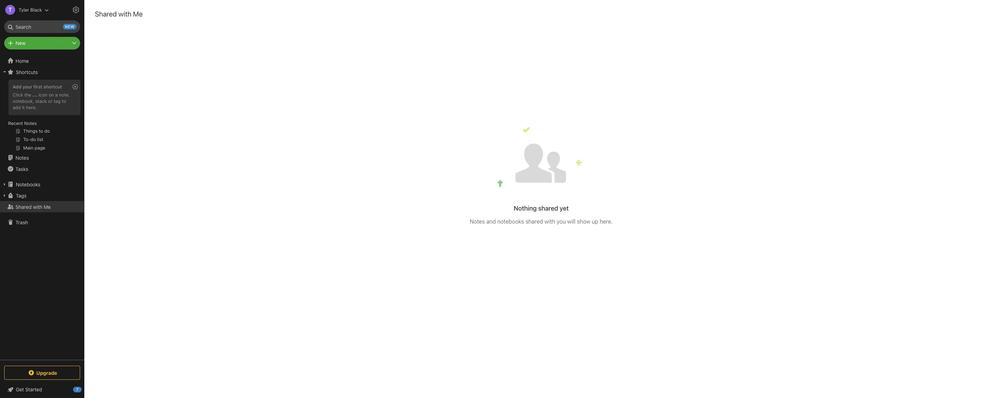 Task type: locate. For each thing, give the bounding box(es) containing it.
notes right recent
[[24, 121, 37, 126]]

group inside tree
[[0, 78, 84, 155]]

click
[[13, 92, 23, 98]]

0 vertical spatial here.
[[26, 105, 37, 110]]

1 horizontal spatial me
[[133, 10, 143, 18]]

note,
[[59, 92, 70, 98]]

notebooks
[[16, 182, 40, 188]]

2 horizontal spatial with
[[545, 219, 556, 225]]

add
[[13, 105, 21, 110]]

here.
[[26, 105, 37, 110], [600, 219, 613, 225]]

1 vertical spatial shared with me
[[15, 204, 51, 210]]

recent
[[8, 121, 23, 126]]

group containing add your first shortcut
[[0, 78, 84, 155]]

will
[[568, 219, 576, 225]]

notes
[[24, 121, 37, 126], [15, 155, 29, 161], [470, 219, 485, 225]]

with
[[119, 10, 131, 18], [33, 204, 42, 210], [545, 219, 556, 225]]

1 vertical spatial me
[[44, 204, 51, 210]]

Search text field
[[9, 20, 75, 33]]

nothing
[[514, 205, 537, 212]]

notes link
[[0, 152, 84, 164]]

get
[[16, 387, 24, 393]]

1 vertical spatial shared
[[15, 204, 32, 210]]

1 horizontal spatial shared
[[95, 10, 117, 18]]

shared right settings icon
[[95, 10, 117, 18]]

0 horizontal spatial shared with me
[[15, 204, 51, 210]]

tree
[[0, 55, 84, 360]]

notes for notes
[[15, 155, 29, 161]]

on
[[49, 92, 54, 98]]

Help and Learning task checklist field
[[0, 385, 84, 396]]

notes left and at bottom
[[470, 219, 485, 225]]

shared up notes and notebooks shared with you will show up here.
[[539, 205, 559, 212]]

shared
[[539, 205, 559, 212], [526, 219, 543, 225]]

notebooks
[[498, 219, 524, 225]]

shared down nothing shared yet
[[526, 219, 543, 225]]

new
[[15, 40, 26, 46]]

it
[[22, 105, 25, 110]]

2 vertical spatial notes
[[470, 219, 485, 225]]

2 vertical spatial with
[[545, 219, 556, 225]]

shortcuts
[[16, 69, 38, 75]]

1 vertical spatial notes
[[15, 155, 29, 161]]

1 horizontal spatial shared with me
[[95, 10, 143, 18]]

shared inside "link"
[[15, 204, 32, 210]]

here. right it
[[26, 105, 37, 110]]

nothing shared yet
[[514, 205, 569, 212]]

shared with me link
[[0, 202, 84, 213]]

click to collapse image
[[82, 386, 87, 394]]

here. inside 'icon on a note, notebook, stack or tag to add it here.'
[[26, 105, 37, 110]]

notebook,
[[13, 98, 34, 104]]

you
[[557, 219, 566, 225]]

0 horizontal spatial me
[[44, 204, 51, 210]]

1 vertical spatial with
[[33, 204, 42, 210]]

expand notebooks image
[[2, 182, 7, 187]]

0 vertical spatial notes
[[24, 121, 37, 126]]

tag
[[54, 98, 61, 104]]

0 vertical spatial with
[[119, 10, 131, 18]]

shared down tags
[[15, 204, 32, 210]]

0 vertical spatial shared
[[539, 205, 559, 212]]

...
[[33, 92, 37, 98]]

new
[[65, 24, 75, 29]]

shared with me
[[95, 10, 143, 18], [15, 204, 51, 210]]

notes inside the shared with me element
[[470, 219, 485, 225]]

0 horizontal spatial shared
[[15, 204, 32, 210]]

tyler
[[19, 7, 29, 12]]

1 horizontal spatial here.
[[600, 219, 613, 225]]

or
[[48, 98, 52, 104]]

0 vertical spatial shared with me
[[95, 10, 143, 18]]

0 horizontal spatial here.
[[26, 105, 37, 110]]

a
[[55, 92, 58, 98]]

and
[[487, 219, 496, 225]]

the
[[24, 92, 31, 98]]

0 horizontal spatial with
[[33, 204, 42, 210]]

1 vertical spatial shared
[[526, 219, 543, 225]]

shortcuts button
[[0, 66, 84, 78]]

me
[[133, 10, 143, 18], [44, 204, 51, 210]]

notes for notes and notebooks shared with you will show up here.
[[470, 219, 485, 225]]

trash
[[15, 220, 28, 226]]

group
[[0, 78, 84, 155]]

me inside "link"
[[44, 204, 51, 210]]

here. right 'up' on the right bottom of page
[[600, 219, 613, 225]]

1 vertical spatial here.
[[600, 219, 613, 225]]

shared
[[95, 10, 117, 18], [15, 204, 32, 210]]

upgrade
[[36, 370, 57, 376]]

notes up tasks
[[15, 155, 29, 161]]



Task type: describe. For each thing, give the bounding box(es) containing it.
tasks button
[[0, 164, 84, 175]]

up
[[592, 219, 599, 225]]

tasks
[[15, 166, 28, 172]]

yet
[[560, 205, 569, 212]]

new search field
[[9, 20, 77, 33]]

shared with me element
[[84, 0, 999, 399]]

get started
[[16, 387, 42, 393]]

notes and notebooks shared with you will show up here.
[[470, 219, 613, 225]]

expand tags image
[[2, 193, 7, 199]]

notebooks link
[[0, 179, 84, 190]]

here. inside the shared with me element
[[600, 219, 613, 225]]

shared with me inside "link"
[[15, 204, 51, 210]]

add your first shortcut
[[13, 84, 62, 90]]

settings image
[[72, 6, 80, 14]]

tyler black
[[19, 7, 42, 12]]

7
[[76, 388, 79, 392]]

with inside "link"
[[33, 204, 42, 210]]

icon on a note, notebook, stack or tag to add it here.
[[13, 92, 70, 110]]

stack
[[35, 98, 47, 104]]

your
[[23, 84, 32, 90]]

0 vertical spatial me
[[133, 10, 143, 18]]

tree containing home
[[0, 55, 84, 360]]

to
[[62, 98, 66, 104]]

first
[[33, 84, 42, 90]]

add
[[13, 84, 21, 90]]

started
[[25, 387, 42, 393]]

home link
[[0, 55, 84, 66]]

1 horizontal spatial with
[[119, 10, 131, 18]]

icon
[[38, 92, 47, 98]]

upgrade button
[[4, 366, 80, 381]]

black
[[30, 7, 42, 12]]

trash link
[[0, 217, 84, 228]]

tags
[[16, 193, 27, 199]]

shortcut
[[43, 84, 62, 90]]

new button
[[4, 37, 80, 50]]

show
[[577, 219, 591, 225]]

tags button
[[0, 190, 84, 202]]

recent notes
[[8, 121, 37, 126]]

home
[[15, 58, 29, 64]]

Account field
[[0, 3, 49, 17]]

0 vertical spatial shared
[[95, 10, 117, 18]]

click the ...
[[13, 92, 37, 98]]



Task type: vqa. For each thing, say whether or not it's contained in the screenshot.
"Home" link
yes



